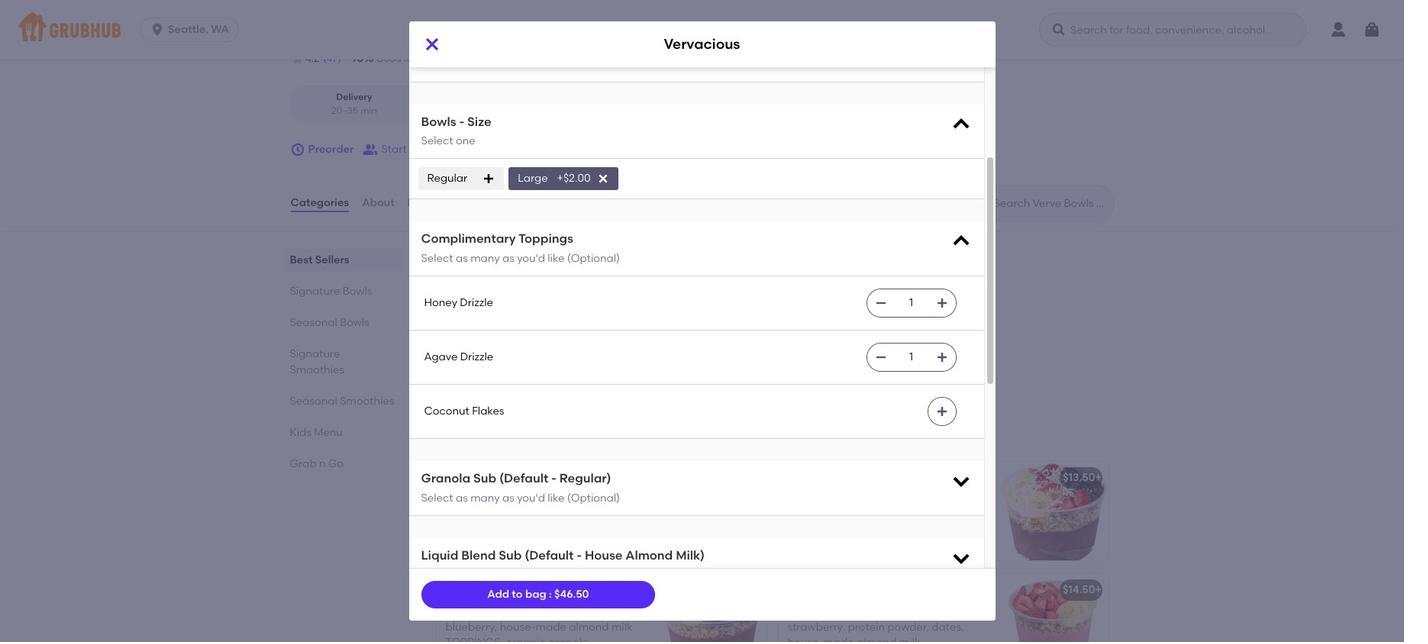 Task type: locate. For each thing, give the bounding box(es) containing it.
seasonal up signature smoothies on the left of the page
[[290, 316, 337, 329]]

2 min from the left
[[511, 105, 528, 116]]

1 select from the top
[[421, 134, 453, 147]]

sweetened
[[788, 539, 844, 552]]

•
[[477, 105, 481, 116]]

you'd inside the complimentary toppings select as many as you'd like (optional)
[[517, 252, 545, 265]]

1 vertical spatial smoothies
[[340, 395, 394, 408]]

milk up liquid on the left of page
[[446, 527, 467, 540]]

4 select from the top
[[421, 569, 453, 582]]

3 like from the top
[[548, 569, 565, 582]]

sorbet
[[846, 493, 879, 506]]

(optional) inside the complimentary toppings select as many as you'd like (optional)
[[567, 252, 620, 265]]

sub inside "granola sub (default - regular) select as many as you'd like (optional)"
[[473, 471, 496, 486]]

base: inside base: açai, banana, strawberry, blueberry, house-made almond milk toppings: organic granol
[[446, 605, 475, 618]]

Input item quantity number field
[[514, 10, 548, 38], [895, 290, 928, 317], [895, 344, 928, 371]]

1 vertical spatial milk
[[446, 527, 467, 540]]

svg image
[[556, 18, 568, 30], [150, 22, 165, 37], [1051, 22, 1067, 37], [423, 35, 441, 53], [597, 173, 609, 185], [950, 231, 972, 252], [875, 297, 887, 309], [936, 351, 948, 364], [936, 406, 948, 418], [950, 471, 972, 492], [950, 548, 972, 569]]

bowls up start group order
[[421, 114, 456, 129]]

best for best sellers
[[290, 254, 313, 267]]

signature bowls down 'flakes'
[[433, 426, 563, 445]]

0 vertical spatial +
[[1095, 471, 1102, 484]]

banana, up the liquid blend sub (default - house almond milk) select as many as you'd like (optional) on the bottom of the page
[[506, 496, 550, 509]]

(default
[[499, 471, 548, 486], [525, 548, 574, 563]]

0.5 mi • 10–20 min
[[447, 105, 528, 116]]

ordered
[[461, 271, 502, 284]]

peanut down honey drizzle
[[444, 347, 482, 360]]

bowls up signature smoothies on the left of the page
[[340, 316, 370, 329]]

banana, down the bag
[[506, 605, 550, 618]]

(206) 422-1319 button
[[649, 29, 721, 44]]

2 vertical spatial you'd
[[517, 569, 545, 582]]

blueberry, inside base: açai sorbet  toppings: organic granola, banana, strawberry, blueberry, honey, sweetened coconut
[[848, 524, 900, 537]]

- left size
[[459, 114, 464, 129]]

svg image
[[495, 18, 507, 30], [1363, 21, 1381, 39], [950, 113, 972, 135], [290, 142, 305, 157], [483, 173, 495, 185], [936, 297, 948, 309], [875, 351, 887, 364]]

açai, up agave drizzle
[[476, 331, 502, 344]]

go
[[328, 457, 344, 470]]

1 you'd from the top
[[517, 252, 545, 265]]

toppings
[[518, 232, 573, 246]]

you'd up the liquid blend sub (default - house almond milk) select as many as you'd like (optional) on the bottom of the page
[[517, 492, 545, 505]]

0 vertical spatial milk
[[444, 362, 465, 375]]

quantity 10 max
[[421, 7, 474, 40]]

1 vertical spatial input item quantity number field
[[895, 290, 928, 317]]

+
[[1095, 471, 1102, 484], [1095, 584, 1102, 597]]

milk up coconut
[[444, 362, 465, 375]]

base: açai, banana, blueberry, peanut butter, house-made almond milk  toppings: organic granola, banana, strawberry, crushed almonds
[[444, 331, 630, 406], [446, 496, 631, 571]]

select inside "granola sub (default - regular) select as many as you'd like (optional)"
[[421, 492, 453, 505]]

honey drizzle
[[424, 296, 493, 309]]

granola,
[[570, 362, 614, 375], [830, 508, 874, 521], [572, 527, 615, 540]]

banana, up the coconut flakes
[[444, 378, 488, 391]]

milk inside base: açai, banana, strawberry, blueberry, house-made almond milk toppings: organic granol
[[612, 621, 633, 634]]

+ for $13.50 +
[[1095, 471, 1102, 484]]

toppings:
[[467, 362, 525, 375], [881, 493, 939, 506], [469, 527, 527, 540], [446, 636, 503, 642]]

drizzle down ordered
[[460, 296, 493, 309]]

like
[[548, 252, 565, 265], [548, 492, 565, 505], [548, 569, 565, 582]]

bowls up seasonal bowls
[[343, 285, 372, 298]]

min down the delivery
[[360, 105, 377, 116]]

1 like from the top
[[548, 252, 565, 265]]

(optional) down house
[[567, 569, 620, 582]]

house- down "dragonfruit,"
[[788, 636, 823, 642]]

east
[[327, 30, 349, 43]]

search icon image
[[969, 194, 988, 212]]

0 vertical spatial sub
[[473, 471, 496, 486]]

1 vertical spatial almonds
[[446, 558, 491, 571]]

sub inside the liquid blend sub (default - house almond milk) select as many as you'd like (optional)
[[499, 548, 522, 563]]

many up yum
[[470, 569, 500, 582]]

0 vertical spatial (default
[[499, 471, 548, 486]]

0 horizontal spatial signature bowls
[[290, 285, 372, 298]]

good food
[[376, 53, 424, 64]]

1 vertical spatial drizzle
[[460, 351, 493, 364]]

signature down the best sellers
[[290, 285, 340, 298]]

$13.50
[[1063, 471, 1095, 484]]

0 vertical spatial seasonal
[[290, 316, 337, 329]]

house- down "to" on the bottom left of the page
[[500, 621, 536, 634]]

1 vertical spatial (optional)
[[567, 492, 620, 505]]

2 vertical spatial açai,
[[478, 605, 504, 618]]

strawberry, down "dragonfruit,"
[[788, 621, 845, 634]]

banana, inside base: açai, banana, strawberry, blueberry, house-made almond milk toppings: organic granol
[[506, 605, 550, 618]]

(optional) down toppings
[[567, 252, 620, 265]]

delivery 20–35 min
[[331, 92, 377, 116]]

0 horizontal spatial sellers
[[315, 254, 349, 267]]

granola
[[421, 471, 470, 486]]

1 vertical spatial signature bowls
[[433, 426, 563, 445]]

like inside the complimentary toppings select as many as you'd like (optional)
[[548, 252, 565, 265]]

2 like from the top
[[548, 492, 565, 505]]

base: up agave drizzle
[[444, 331, 474, 344]]

signature bowls
[[290, 285, 372, 298], [433, 426, 563, 445]]

drizzle
[[460, 296, 493, 309], [460, 351, 493, 364]]

(default inside the liquid blend sub (default - house almond milk) select as many as you'd like (optional)
[[525, 548, 574, 563]]

1 vertical spatial vervacious
[[444, 310, 502, 322]]

sellers up 'on'
[[472, 250, 526, 269]]

3 you'd from the top
[[517, 569, 545, 582]]

0 vertical spatial many
[[470, 252, 500, 265]]

1 vertical spatial signature
[[290, 347, 340, 360]]

0 vertical spatial granola,
[[570, 362, 614, 375]]

0 vertical spatial peanut
[[444, 347, 482, 360]]

açai, inside base: açai, banana, strawberry, blueberry, house-made almond milk toppings: organic granol
[[478, 605, 504, 618]]

1 vertical spatial -
[[551, 471, 557, 486]]

grubhub
[[520, 271, 567, 284]]

blueberry, up 'coconut'
[[848, 524, 900, 537]]

3 many from the top
[[470, 569, 500, 582]]

min
[[360, 105, 377, 116], [511, 105, 528, 116]]

base: for the topmost vervacious image
[[444, 331, 474, 344]]

açai, down seller
[[478, 496, 504, 509]]

1 horizontal spatial min
[[511, 105, 528, 116]]

1319
[[701, 30, 721, 43]]

+ for $14.50 +
[[1095, 584, 1102, 597]]

2 drizzle from the top
[[460, 351, 493, 364]]

1 vertical spatial (default
[[525, 548, 574, 563]]

pike
[[499, 30, 520, 43]]

toppings: down berry yum
[[446, 636, 503, 642]]

main navigation navigation
[[0, 0, 1404, 60]]

base: açai, banana, strawberry, blueberry, house-made almond milk toppings: organic granol
[[446, 605, 633, 642]]

2 you'd from the top
[[517, 492, 545, 505]]

0 vertical spatial you'd
[[517, 252, 545, 265]]

1 seasonal from the top
[[290, 316, 337, 329]]

açai, down add
[[478, 605, 504, 618]]

0 vertical spatial açai,
[[476, 331, 502, 344]]

sellers down categories button
[[315, 254, 349, 267]]

best seller
[[455, 456, 501, 467]]

best left seller
[[455, 456, 474, 467]]

1 vertical spatial seasonal
[[290, 395, 337, 408]]

3 select from the top
[[421, 492, 453, 505]]

you'd inside the liquid blend sub (default - house almond milk) select as many as you'd like (optional)
[[517, 569, 545, 582]]

most
[[433, 271, 458, 284]]

20–35
[[331, 105, 358, 116]]

like down regular)
[[548, 492, 565, 505]]

seattle,
[[168, 23, 208, 36]]

0 vertical spatial -
[[459, 114, 464, 129]]

motorworks
[[522, 30, 583, 43]]

0 vertical spatial base: açai, banana, blueberry, peanut butter, house-made almond milk  toppings: organic granola, banana, strawberry, crushed almonds
[[444, 331, 630, 406]]

0 vertical spatial smoothies
[[290, 364, 344, 376]]

2 vertical spatial many
[[470, 569, 500, 582]]

$14.50
[[1063, 584, 1095, 597]]

min right the 10–20
[[511, 105, 528, 116]]

drizzle right agave
[[460, 351, 493, 364]]

berry
[[446, 584, 473, 597]]

signature
[[290, 285, 340, 298], [290, 347, 340, 360], [433, 426, 512, 445]]

many inside "granola sub (default - regular) select as many as you'd like (optional)"
[[470, 492, 500, 505]]

strawberry, down "$46.50"
[[553, 605, 610, 618]]

add to bag : $46.50
[[487, 588, 589, 601]]

many up ordered
[[470, 252, 500, 265]]

1 vertical spatial peanut
[[446, 512, 483, 525]]

2 vertical spatial like
[[548, 569, 565, 582]]

best for best seller
[[455, 456, 474, 467]]

butter, up 'flakes'
[[484, 347, 518, 360]]

1 vertical spatial like
[[548, 492, 565, 505]]

butter,
[[484, 347, 518, 360], [486, 512, 520, 525]]

1 vertical spatial sub
[[499, 548, 522, 563]]

0 vertical spatial (optional)
[[567, 252, 620, 265]]

2 (optional) from the top
[[567, 492, 620, 505]]

- left house
[[577, 548, 582, 563]]

2 vertical spatial milk
[[612, 621, 633, 634]]

2 select from the top
[[421, 252, 453, 265]]

smoothies up seasonal smoothies
[[290, 364, 344, 376]]

base: left "dragonfruit,"
[[788, 605, 817, 618]]

sellers for best sellers most ordered on grubhub
[[472, 250, 526, 269]]

to
[[512, 588, 523, 601]]

many
[[470, 252, 500, 265], [470, 492, 500, 505], [470, 569, 500, 582]]

like up :
[[548, 569, 565, 582]]

best sellers most ordered on grubhub
[[433, 250, 567, 284]]

1 vertical spatial you'd
[[517, 492, 545, 505]]

0 vertical spatial like
[[548, 252, 565, 265]]

sub right blend on the left
[[499, 548, 522, 563]]

0 horizontal spatial min
[[360, 105, 377, 116]]

blueberry, down regular)
[[553, 496, 604, 509]]

you'd
[[517, 252, 545, 265], [517, 492, 545, 505], [517, 569, 545, 582]]

1 vertical spatial granola,
[[830, 508, 874, 521]]

agave
[[424, 351, 458, 364]]

toppings: up honey,
[[881, 493, 939, 506]]

2 vertical spatial -
[[577, 548, 582, 563]]

1 min from the left
[[360, 105, 377, 116]]

made inside base: açai, banana, strawberry, blueberry, house-made almond milk toppings: organic granol
[[536, 621, 566, 634]]

1 drizzle from the top
[[460, 296, 493, 309]]

made
[[556, 347, 587, 360], [558, 512, 589, 525], [536, 621, 566, 634], [823, 636, 854, 642]]

1 many from the top
[[470, 252, 500, 265]]

vervacious image
[[653, 297, 768, 396], [652, 461, 766, 561]]

(default inside "granola sub (default - regular) select as many as you'd like (optional)"
[[499, 471, 548, 486]]

banana, up honey,
[[876, 508, 920, 521]]

2 vertical spatial input item quantity number field
[[895, 344, 928, 371]]

house-
[[521, 347, 556, 360], [522, 512, 558, 525], [500, 621, 536, 634], [788, 636, 823, 642]]

sub down seller
[[473, 471, 496, 486]]

select inside the liquid blend sub (default - house almond milk) select as many as you'd like (optional)
[[421, 569, 453, 582]]

house
[[585, 548, 623, 563]]

2 horizontal spatial -
[[577, 548, 582, 563]]

$14.50 +
[[1063, 584, 1102, 597]]

blueberry, inside base: açai, banana, strawberry, blueberry, house-made almond milk toppings: organic granol
[[446, 621, 497, 634]]

mi
[[463, 105, 474, 116]]

vervacious
[[664, 35, 740, 53], [444, 310, 502, 322], [446, 474, 503, 487]]

sellers for best sellers
[[315, 254, 349, 267]]

street
[[377, 30, 408, 43]]

seasonal for seasonal bowls
[[290, 316, 337, 329]]

- inside "granola sub (default - regular) select as many as you'd like (optional)"
[[551, 471, 557, 486]]

1 vertical spatial +
[[1095, 584, 1102, 597]]

powder,
[[888, 621, 929, 634]]

(optional) down regular)
[[567, 492, 620, 505]]

almonds down agave drizzle
[[444, 393, 489, 406]]

milk
[[444, 362, 465, 375], [446, 527, 467, 540], [612, 621, 633, 634]]

base: down berry
[[446, 605, 475, 618]]

sellers inside best sellers most ordered on grubhub
[[472, 250, 526, 269]]

signature bowls up seasonal bowls
[[290, 285, 372, 298]]

best
[[433, 250, 469, 269], [290, 254, 313, 267], [455, 456, 474, 467]]

berry yum image
[[652, 574, 766, 642]]

0 horizontal spatial sub
[[473, 471, 496, 486]]

like inside "granola sub (default - regular) select as many as you'd like (optional)"
[[548, 492, 565, 505]]

0 vertical spatial crushed
[[551, 378, 593, 391]]

signature inside signature smoothies
[[290, 347, 340, 360]]

banana, up the powder,
[[884, 605, 928, 618]]

butter, down "granola sub (default - regular) select as many as you'd like (optional)"
[[486, 512, 520, 525]]

house- inside base: dragonfruit, banana, strawberry, protein powder, dates, house-made almond mi
[[788, 636, 823, 642]]

blueberry,
[[551, 331, 603, 344], [553, 496, 604, 509], [848, 524, 900, 537], [446, 621, 497, 634]]

almonds up berry yum
[[446, 558, 491, 571]]

seattle, wa button
[[140, 18, 245, 42]]

many down seller
[[470, 492, 500, 505]]

1 + from the top
[[1095, 471, 1102, 484]]

start
[[381, 143, 407, 156]]

0 vertical spatial butter,
[[484, 347, 518, 360]]

2 many from the top
[[470, 492, 500, 505]]

(default down seller
[[499, 471, 548, 486]]

made inside base: dragonfruit, banana, strawberry, protein powder, dates, house-made almond mi
[[823, 636, 854, 642]]

strawberry,
[[490, 378, 548, 391], [788, 524, 845, 537], [492, 543, 550, 556], [553, 605, 610, 618], [788, 621, 845, 634]]

0 vertical spatial drizzle
[[460, 296, 493, 309]]

1 horizontal spatial -
[[551, 471, 557, 486]]

10–20
[[484, 105, 509, 116]]

categories button
[[290, 176, 350, 231]]

kids
[[290, 426, 311, 439]]

0 horizontal spatial -
[[459, 114, 464, 129]]

svg image inside main navigation navigation
[[1363, 21, 1381, 39]]

protein
[[848, 621, 885, 634]]

you'd up grubhub
[[517, 252, 545, 265]]

(206) 422-1319
[[649, 30, 721, 43]]

1 horizontal spatial sub
[[499, 548, 522, 563]]

1 (optional) from the top
[[567, 252, 620, 265]]

1 vertical spatial many
[[470, 492, 500, 505]]

10
[[421, 27, 432, 40]]

verve bowl image
[[994, 461, 1108, 561]]

- left regular)
[[551, 471, 557, 486]]

2 seasonal from the top
[[290, 395, 337, 408]]

best up most
[[433, 250, 469, 269]]

smoothies up menu
[[340, 395, 394, 408]]

seasonal up "kids menu"
[[290, 395, 337, 408]]

base: left açai
[[788, 493, 817, 506]]

bowls up "granola sub (default - regular) select as many as you'd like (optional)"
[[516, 426, 563, 445]]

start group order
[[381, 143, 471, 156]]

blueberry, down berry yum
[[446, 621, 497, 634]]

seattle, wa
[[168, 23, 229, 36]]

2 + from the top
[[1095, 584, 1102, 597]]

best down categories button
[[290, 254, 313, 267]]

signature down the coconut flakes
[[433, 426, 512, 445]]

base: inside base: açai sorbet  toppings: organic granola, banana, strawberry, blueberry, honey, sweetened coconut
[[788, 493, 817, 506]]

3 (optional) from the top
[[567, 569, 620, 582]]

96
[[351, 52, 363, 65]]

like down toppings
[[548, 252, 565, 265]]

best inside best sellers most ordered on grubhub
[[433, 250, 469, 269]]

you'd up the bag
[[517, 569, 545, 582]]

regular
[[427, 172, 467, 185]]

drizzle for agave drizzle
[[460, 351, 493, 364]]

option group
[[290, 85, 552, 124]]

milk down house
[[612, 621, 633, 634]]

(default up :
[[525, 548, 574, 563]]

drizzle for honey drizzle
[[460, 296, 493, 309]]

1 horizontal spatial sellers
[[472, 250, 526, 269]]

2 vertical spatial (optional)
[[567, 569, 620, 582]]

peanut up blend on the left
[[446, 512, 483, 525]]

select
[[421, 134, 453, 147], [421, 252, 453, 265], [421, 492, 453, 505], [421, 569, 453, 582]]

smoothies
[[290, 364, 344, 376], [340, 395, 394, 408]]

almond inside base: dragonfruit, banana, strawberry, protein powder, dates, house-made almond mi
[[857, 636, 897, 642]]

select inside the complimentary toppings select as many as you'd like (optional)
[[421, 252, 453, 265]]

seasonal
[[290, 316, 337, 329], [290, 395, 337, 408]]

order
[[443, 143, 471, 156]]

strawberry, up sweetened
[[788, 524, 845, 537]]

signature down seasonal bowls
[[290, 347, 340, 360]]

2 vertical spatial granola,
[[572, 527, 615, 540]]



Task type: vqa. For each thing, say whether or not it's contained in the screenshot.
first THE BEST SELLER from the bottom of the page
no



Task type: describe. For each thing, give the bounding box(es) containing it.
açai, for berry yum image
[[478, 605, 504, 618]]

min inside the delivery 20–35 min
[[360, 105, 377, 116]]

house- down grubhub
[[521, 347, 556, 360]]

strawberry, up "to" on the bottom left of the page
[[492, 543, 550, 556]]

about
[[362, 196, 394, 209]]

categories
[[291, 196, 349, 209]]

seasonal smoothies
[[290, 395, 394, 408]]

smoothies for signature
[[290, 364, 344, 376]]

k
[[439, 30, 446, 43]]

0 vertical spatial signature
[[290, 285, 340, 298]]

strawberry, inside base: açai, banana, strawberry, blueberry, house-made almond milk toppings: organic granol
[[553, 605, 610, 618]]

best sellers
[[290, 254, 349, 267]]

reviews button
[[407, 176, 451, 231]]

toppings: up 'flakes'
[[467, 362, 525, 375]]

1 vertical spatial crushed
[[552, 543, 594, 556]]

Search Verve Bowls - Capitol Hill search field
[[992, 196, 1109, 211]]

select inside bowls - size select one
[[421, 134, 453, 147]]

79
[[436, 52, 448, 65]]

0 vertical spatial vervacious
[[664, 35, 740, 53]]

banana, up berry yum
[[446, 543, 489, 556]]

(206)
[[649, 30, 676, 43]]

(47)
[[323, 52, 342, 65]]

bag
[[525, 588, 546, 601]]

1 vertical spatial açai,
[[478, 496, 504, 509]]

honey
[[424, 296, 457, 309]]

preorder button
[[290, 136, 354, 163]]

like inside the liquid blend sub (default - house almond milk) select as many as you'd like (optional)
[[548, 569, 565, 582]]

(optional) inside the liquid blend sub (default - house almond milk) select as many as you'd like (optional)
[[567, 569, 620, 582]]

house- inside base: açai, banana, strawberry, blueberry, house-made almond milk toppings: organic granol
[[500, 621, 536, 634]]

granola, inside base: açai sorbet  toppings: organic granola, banana, strawberry, blueberry, honey, sweetened coconut
[[830, 508, 874, 521]]

banana, down 'on'
[[505, 331, 549, 344]]

n
[[319, 457, 326, 470]]

$46.50
[[554, 588, 589, 601]]

toppings: inside base: açai sorbet  toppings: organic granola, banana, strawberry, blueberry, honey, sweetened coconut
[[881, 493, 939, 506]]

:
[[549, 588, 552, 601]]

0 vertical spatial signature bowls
[[290, 285, 372, 298]]

food
[[404, 53, 424, 64]]

courtyard
[[585, 30, 638, 43]]

add
[[487, 588, 509, 601]]

açai, for the topmost vervacious image
[[476, 331, 502, 344]]

grab
[[290, 457, 317, 470]]

good
[[376, 53, 401, 64]]

base: dragonfruit, banana, strawberry, protein powder, dates, house-made almond mi
[[788, 605, 964, 642]]

strawberry, inside base: açai sorbet  toppings: organic granola, banana, strawberry, blueberry, honey, sweetened coconut
[[788, 524, 845, 537]]

(optional) inside "granola sub (default - regular) select as many as you'd like (optional)"
[[567, 492, 620, 505]]

complimentary toppings select as many as you'd like (optional)
[[421, 232, 620, 265]]

option group containing delivery 20–35 min
[[290, 85, 552, 124]]

strawberry, up 'flakes'
[[490, 378, 548, 391]]

1 vertical spatial base: açai, banana, blueberry, peanut butter, house-made almond milk  toppings: organic granola, banana, strawberry, crushed almonds
[[446, 496, 631, 571]]

blend
[[461, 548, 496, 563]]

- inside the liquid blend sub (default - house almond milk) select as many as you'd like (optional)
[[577, 548, 582, 563]]

0 vertical spatial input item quantity number field
[[514, 10, 548, 38]]

1 horizontal spatial signature bowls
[[433, 426, 563, 445]]

base: down granola
[[446, 496, 475, 509]]

suite
[[410, 30, 436, 43]]

kids menu
[[290, 426, 343, 439]]

$13.50 +
[[1063, 471, 1102, 484]]

smoothies for seasonal
[[340, 395, 394, 408]]

size
[[467, 114, 491, 129]]

1 vertical spatial butter,
[[486, 512, 520, 525]]

1 vertical spatial vervacious image
[[652, 461, 766, 561]]

banana, inside base: açai sorbet  toppings: organic granola, banana, strawberry, blueberry, honey, sweetened coconut
[[876, 508, 920, 521]]

many inside the complimentary toppings select as many as you'd like (optional)
[[470, 252, 500, 265]]

0.5
[[447, 105, 460, 116]]

about button
[[361, 176, 395, 231]]

milk)
[[676, 548, 705, 563]]

people icon image
[[363, 142, 378, 157]]

menu
[[314, 426, 343, 439]]

berry yum
[[446, 584, 498, 597]]

base: for berry yum image
[[446, 605, 475, 618]]

flakes
[[472, 405, 504, 418]]

liquid
[[421, 548, 458, 563]]

signature smoothies
[[290, 347, 344, 376]]

seasonal for seasonal smoothies
[[290, 395, 337, 408]]

large
[[518, 172, 548, 185]]

0 vertical spatial almonds
[[444, 393, 489, 406]]

best for best sellers most ordered on grubhub
[[433, 250, 469, 269]]

many inside the liquid blend sub (default - house almond milk) select as many as you'd like (optional)
[[470, 569, 500, 582]]

start group order button
[[363, 136, 471, 163]]

organic inside base: açai, banana, strawberry, blueberry, house-made almond milk toppings: organic granol
[[506, 636, 546, 642]]

house- down "granola sub (default - regular) select as many as you'd like (optional)"
[[522, 512, 558, 525]]

group
[[409, 143, 440, 156]]

regular)
[[559, 471, 611, 486]]

0 vertical spatial vervacious image
[[653, 297, 768, 396]]

blueberry, down grubhub
[[551, 331, 603, 344]]

pine
[[352, 30, 374, 43]]

svg image inside preorder button
[[290, 142, 305, 157]]

honey,
[[902, 524, 936, 537]]

beast mode image
[[994, 574, 1108, 642]]

input item quantity number field for agave drizzle
[[895, 344, 928, 371]]

- inside bowls - size select one
[[459, 114, 464, 129]]

agave drizzle
[[424, 351, 493, 364]]

liquid blend sub (default - house almond milk) select as many as you'd like (optional)
[[421, 548, 705, 582]]

bowls inside bowls - size select one
[[421, 114, 456, 129]]

svg image inside seattle, wa button
[[150, 22, 165, 37]]

on
[[505, 271, 518, 284]]

complimentary
[[421, 232, 516, 246]]

toppings: inside base: açai, banana, strawberry, blueberry, house-made almond milk toppings: organic granol
[[446, 636, 503, 642]]

toppings: up blend on the left
[[469, 527, 527, 540]]

strawberry, inside base: dragonfruit, banana, strawberry, protein powder, dates, house-made almond mi
[[788, 621, 845, 634]]

base: for verve bowl 'image'
[[788, 493, 817, 506]]

seasonal bowls
[[290, 316, 370, 329]]

grab n go
[[290, 457, 344, 470]]

wa
[[211, 23, 229, 36]]

reviews
[[407, 196, 450, 209]]

one
[[456, 134, 475, 147]]

almond inside base: açai, banana, strawberry, blueberry, house-made almond milk toppings: organic granol
[[569, 621, 609, 634]]

you'd inside "granola sub (default - regular) select as many as you'd like (optional)"
[[517, 492, 545, 505]]

base: açai sorbet  toppings: organic granola, banana, strawberry, blueberry, honey, sweetened coconut
[[788, 493, 939, 552]]

2 vertical spatial vervacious
[[446, 474, 503, 487]]

bowls - size select one
[[421, 114, 491, 147]]

organic inside base: açai sorbet  toppings: organic granola, banana, strawberry, blueberry, honey, sweetened coconut
[[788, 508, 828, 521]]

quantity
[[421, 7, 474, 21]]

banana, inside base: dragonfruit, banana, strawberry, protein powder, dates, house-made almond mi
[[884, 605, 928, 618]]

granola sub (default - regular) select as many as you'd like (optional)
[[421, 471, 620, 505]]

base: inside base: dragonfruit, banana, strawberry, protein powder, dates, house-made almond mi
[[788, 605, 817, 618]]

delivery
[[336, 92, 372, 103]]

715
[[309, 30, 325, 43]]

dragonfruit,
[[820, 605, 881, 618]]

seller
[[476, 456, 501, 467]]

star icon image
[[290, 51, 305, 67]]

4.2
[[305, 52, 320, 65]]

input item quantity number field for honey drizzle
[[895, 290, 928, 317]]

dates,
[[932, 621, 964, 634]]

of
[[486, 30, 496, 43]]

2 vertical spatial signature
[[433, 426, 512, 445]]



